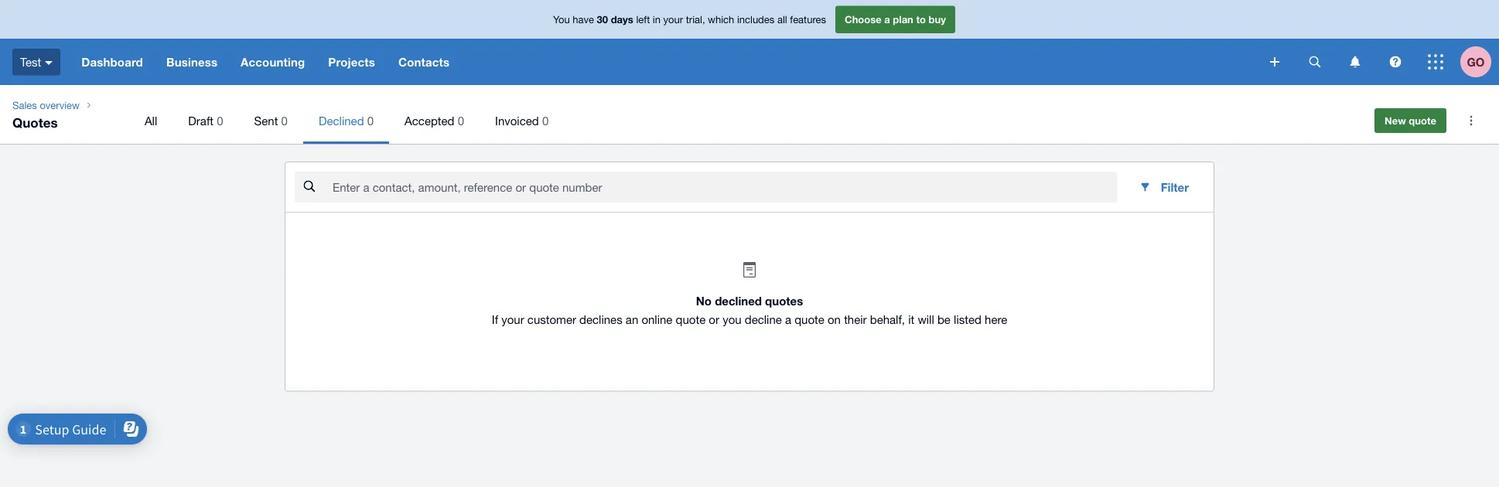 Task type: locate. For each thing, give the bounding box(es) containing it.
0 horizontal spatial a
[[786, 313, 792, 327]]

your right if
[[502, 313, 524, 327]]

1 horizontal spatial a
[[885, 13, 891, 25]]

a left plan
[[885, 13, 891, 25]]

1 0 from the left
[[217, 114, 223, 127]]

0 for sent 0
[[281, 114, 288, 127]]

menu containing all
[[129, 98, 1354, 144]]

1 horizontal spatial svg image
[[1429, 54, 1444, 70]]

svg image
[[1351, 56, 1361, 68], [1390, 56, 1402, 68], [1271, 57, 1280, 67], [45, 61, 53, 65]]

trial,
[[686, 13, 705, 25]]

svg image
[[1429, 54, 1444, 70], [1310, 56, 1322, 68]]

a
[[885, 13, 891, 25], [786, 313, 792, 327]]

0 right accepted
[[458, 114, 464, 127]]

projects button
[[317, 39, 387, 85]]

new quote
[[1385, 115, 1437, 127]]

Enter a contact, amount, reference or quote number field
[[331, 173, 1118, 202]]

0 right "draft"
[[217, 114, 223, 127]]

0
[[217, 114, 223, 127], [281, 114, 288, 127], [367, 114, 374, 127], [458, 114, 464, 127], [542, 114, 549, 127]]

contacts
[[399, 55, 450, 69]]

your right in
[[664, 13, 683, 25]]

navigation
[[70, 39, 1260, 85]]

0 vertical spatial a
[[885, 13, 891, 25]]

go button
[[1461, 39, 1500, 85]]

2 0 from the left
[[281, 114, 288, 127]]

includes
[[738, 13, 775, 25]]

invoiced 0
[[495, 114, 549, 127]]

0 right sent
[[281, 114, 288, 127]]

sent 0
[[254, 114, 288, 127]]

your inside no declined quotes if your customer declines an online quote or you decline a quote on their behalf, it will be listed here
[[502, 313, 524, 327]]

go
[[1468, 55, 1486, 69]]

1 vertical spatial your
[[502, 313, 524, 327]]

your
[[664, 13, 683, 25], [502, 313, 524, 327]]

all
[[778, 13, 788, 25]]

1 horizontal spatial your
[[664, 13, 683, 25]]

projects
[[328, 55, 375, 69]]

accounting button
[[229, 39, 317, 85]]

business
[[166, 55, 218, 69]]

test
[[20, 55, 41, 69]]

dashboard link
[[70, 39, 155, 85]]

3 0 from the left
[[367, 114, 374, 127]]

menu item
[[303, 98, 389, 144]]

customer
[[528, 313, 577, 327]]

0 for invoiced 0
[[542, 114, 549, 127]]

banner containing dashboard
[[0, 0, 1500, 85]]

buy
[[929, 13, 947, 25]]

0 horizontal spatial quote
[[676, 313, 706, 327]]

quote left "on"
[[795, 313, 825, 327]]

new
[[1385, 115, 1407, 127]]

left
[[637, 13, 650, 25]]

all
[[145, 114, 157, 127]]

shortcuts image
[[1457, 105, 1488, 136]]

accounting
[[241, 55, 305, 69]]

0 horizontal spatial your
[[502, 313, 524, 327]]

quote
[[1410, 115, 1437, 127], [676, 313, 706, 327], [795, 313, 825, 327]]

plan
[[893, 13, 914, 25]]

invoiced
[[495, 114, 539, 127]]

you have 30 days left in your trial, which includes all features
[[553, 13, 827, 25]]

no declined quotes if your customer declines an online quote or you decline a quote on their behalf, it will be listed here
[[492, 294, 1008, 327]]

choose
[[845, 13, 882, 25]]

will
[[918, 313, 935, 327]]

0 right declined
[[367, 114, 374, 127]]

sales
[[12, 99, 37, 111]]

0 right invoiced
[[542, 114, 549, 127]]

menu
[[129, 98, 1354, 144]]

you
[[723, 313, 742, 327]]

5 0 from the left
[[542, 114, 549, 127]]

banner
[[0, 0, 1500, 85]]

declined
[[715, 294, 762, 308]]

draft
[[188, 114, 214, 127]]

here
[[985, 313, 1008, 327]]

a down quotes
[[786, 313, 792, 327]]

filter button
[[1127, 172, 1202, 203]]

quote right new
[[1410, 115, 1437, 127]]

days
[[611, 13, 634, 25]]

4 0 from the left
[[458, 114, 464, 127]]

menu item containing declined
[[303, 98, 389, 144]]

0 horizontal spatial svg image
[[1310, 56, 1322, 68]]

if
[[492, 313, 498, 327]]

new quote link
[[1375, 108, 1447, 133]]

which
[[708, 13, 735, 25]]

1 vertical spatial a
[[786, 313, 792, 327]]

sales overview link
[[6, 98, 86, 113]]

0 vertical spatial your
[[664, 13, 683, 25]]

online
[[642, 313, 673, 327]]

quote down no
[[676, 313, 706, 327]]

0 for accepted 0
[[458, 114, 464, 127]]



Task type: describe. For each thing, give the bounding box(es) containing it.
declined 0
[[319, 114, 374, 127]]

behalf,
[[870, 313, 906, 327]]

on
[[828, 313, 841, 327]]

business button
[[155, 39, 229, 85]]

have
[[573, 13, 594, 25]]

it
[[909, 313, 915, 327]]

accepted 0
[[405, 114, 464, 127]]

menu inside quotes element
[[129, 98, 1354, 144]]

menu item inside quotes element
[[303, 98, 389, 144]]

or
[[709, 313, 720, 327]]

draft 0
[[188, 114, 223, 127]]

filter
[[1161, 180, 1190, 194]]

be
[[938, 313, 951, 327]]

a inside no declined quotes if your customer declines an online quote or you decline a quote on their behalf, it will be listed here
[[786, 313, 792, 327]]

your inside banner
[[664, 13, 683, 25]]

1 horizontal spatial quote
[[795, 313, 825, 327]]

quotes
[[766, 294, 804, 308]]

decline
[[745, 313, 782, 327]]

an
[[626, 313, 639, 327]]

no
[[696, 294, 712, 308]]

dashboard
[[81, 55, 143, 69]]

you
[[553, 13, 570, 25]]

svg image inside test popup button
[[45, 61, 53, 65]]

all link
[[129, 98, 173, 144]]

test button
[[0, 39, 70, 85]]

sent
[[254, 114, 278, 127]]

their
[[844, 313, 867, 327]]

overview
[[40, 99, 80, 111]]

choose a plan to buy
[[845, 13, 947, 25]]

declined
[[319, 114, 364, 127]]

quotes
[[12, 115, 58, 130]]

a inside banner
[[885, 13, 891, 25]]

sales overview
[[12, 99, 80, 111]]

contacts button
[[387, 39, 461, 85]]

listed
[[954, 313, 982, 327]]

2 horizontal spatial quote
[[1410, 115, 1437, 127]]

30
[[597, 13, 608, 25]]

navigation containing dashboard
[[70, 39, 1260, 85]]

features
[[790, 13, 827, 25]]

in
[[653, 13, 661, 25]]

declines
[[580, 313, 623, 327]]

accepted
[[405, 114, 455, 127]]

0 for declined 0
[[367, 114, 374, 127]]

quotes element
[[0, 85, 1500, 144]]

to
[[917, 13, 926, 25]]

0 for draft 0
[[217, 114, 223, 127]]



Task type: vqa. For each thing, say whether or not it's contained in the screenshot.
all
yes



